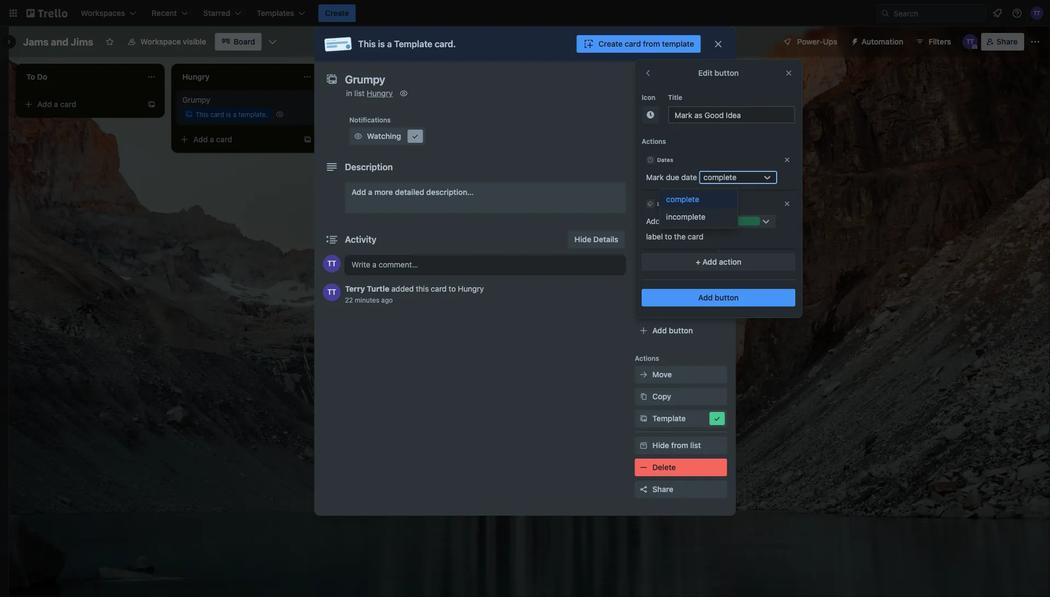 Task type: locate. For each thing, give the bounding box(es) containing it.
grumpy
[[182, 95, 210, 104]]

cover link
[[635, 211, 728, 229]]

22
[[345, 296, 353, 304]]

list right another in the right top of the page
[[706, 71, 717, 80]]

list
[[706, 71, 717, 80], [355, 89, 365, 98], [691, 441, 702, 450]]

button up move link
[[669, 326, 693, 335]]

watching
[[367, 132, 401, 141]]

0 horizontal spatial to
[[449, 284, 456, 293]]

1 horizontal spatial hide
[[653, 441, 670, 450]]

0 vertical spatial ups
[[824, 37, 838, 46]]

1 vertical spatial share
[[653, 485, 674, 494]]

to right label
[[665, 232, 673, 241]]

0 horizontal spatial add a card button
[[20, 96, 143, 113]]

0 vertical spatial share
[[997, 37, 1018, 46]]

sm image
[[847, 33, 862, 48], [399, 88, 410, 99], [645, 109, 656, 120], [639, 214, 650, 225], [639, 391, 650, 402], [639, 413, 650, 424], [712, 413, 723, 424], [639, 440, 650, 451]]

1 vertical spatial actions
[[635, 354, 660, 362]]

workspace visible
[[141, 37, 206, 46]]

this card is a template.
[[196, 110, 268, 118]]

list for hide from list
[[691, 441, 702, 450]]

0 horizontal spatial this
[[196, 110, 209, 118]]

sm image
[[353, 131, 364, 142], [410, 131, 421, 142], [639, 148, 650, 159], [639, 170, 650, 181], [639, 369, 650, 380], [639, 462, 650, 473]]

2 vertical spatial list
[[691, 441, 702, 450]]

is down 'grumpy' link
[[226, 110, 231, 118]]

add button button down + add action at the right top of the page
[[642, 289, 796, 307]]

list for add another list
[[706, 71, 717, 80]]

copy link
[[635, 388, 728, 405]]

card
[[625, 39, 641, 48], [60, 100, 76, 109], [372, 100, 388, 109], [211, 110, 224, 118], [216, 135, 232, 144], [688, 232, 704, 241], [431, 284, 447, 293]]

0 horizontal spatial from
[[643, 39, 660, 48]]

0 vertical spatial hide
[[575, 235, 592, 244]]

template up members in the top of the page
[[658, 112, 687, 119]]

0 horizontal spatial hide
[[575, 235, 592, 244]]

1 horizontal spatial automation
[[862, 37, 904, 46]]

1 horizontal spatial create
[[599, 39, 623, 48]]

hide details
[[575, 235, 619, 244]]

workspace
[[141, 37, 181, 46]]

card inside terry turtle added this card to hungry 22 minutes ago
[[431, 284, 447, 293]]

ups inside button
[[824, 37, 838, 46]]

1 vertical spatial power-
[[635, 265, 658, 273]]

sm image left the checklist
[[639, 170, 650, 181]]

1 horizontal spatial this
[[358, 39, 376, 49]]

hide details link
[[568, 231, 625, 248]]

to right this
[[449, 284, 456, 293]]

add a more detailed description… link
[[345, 182, 626, 213]]

ups left automation button at the right
[[824, 37, 838, 46]]

sm image inside delete link
[[639, 462, 650, 473]]

+
[[696, 257, 701, 266]]

delete
[[653, 463, 676, 472]]

sm image left dates
[[639, 148, 650, 159]]

1 horizontal spatial share
[[997, 37, 1018, 46]]

actions down members in the top of the page
[[642, 137, 667, 145]]

move
[[653, 370, 672, 379]]

add a card button
[[20, 96, 143, 113], [332, 96, 455, 113], [176, 131, 299, 148]]

date
[[682, 173, 698, 182]]

1 horizontal spatial is
[[378, 39, 385, 49]]

1 horizontal spatial complete
[[704, 173, 737, 182]]

2 horizontal spatial terry turtle (terryturtle) image
[[1031, 7, 1044, 20]]

0 vertical spatial create
[[325, 9, 349, 18]]

share button down delete link
[[635, 481, 728, 498]]

labels up the cover
[[658, 200, 676, 207]]

2 vertical spatial terry turtle (terryturtle) image
[[323, 255, 341, 272]]

labels up the checklist
[[653, 149, 677, 158]]

None text field
[[340, 69, 702, 89]]

2 vertical spatial to
[[449, 284, 456, 293]]

ups up add power-ups at the right of page
[[658, 265, 671, 273]]

return to previous screen image
[[644, 69, 653, 77]]

0 vertical spatial template
[[662, 39, 695, 48]]

added
[[392, 284, 414, 293]]

actions
[[642, 137, 667, 145], [635, 354, 660, 362]]

create inside button
[[599, 39, 623, 48]]

0 vertical spatial power-ups
[[798, 37, 838, 46]]

add another list
[[659, 71, 717, 80]]

cover
[[653, 215, 674, 224]]

power-ups button
[[776, 33, 845, 51]]

custom
[[653, 237, 681, 246]]

add inside "link"
[[653, 281, 667, 290]]

1 horizontal spatial power-
[[669, 281, 695, 290]]

close image
[[784, 156, 792, 164], [784, 200, 792, 208]]

automation down add power-ups at the right of page
[[635, 309, 673, 317]]

1 close image from the top
[[784, 156, 792, 164]]

add a card
[[37, 100, 76, 109], [349, 100, 388, 109], [193, 135, 232, 144]]

add button up move link
[[653, 326, 693, 335]]

complete right date
[[704, 173, 737, 182]]

1 vertical spatial automation
[[635, 309, 673, 317]]

1 vertical spatial add button
[[653, 326, 693, 335]]

from
[[643, 39, 660, 48], [672, 441, 689, 450]]

1 horizontal spatial template
[[653, 414, 686, 423]]

description
[[345, 162, 393, 172]]

jams
[[23, 36, 49, 48]]

close popover image
[[785, 69, 794, 77]]

2 horizontal spatial ups
[[824, 37, 838, 46]]

hungry inside terry turtle added this card to hungry 22 minutes ago
[[458, 284, 484, 293]]

terry turtle added this card to hungry 22 minutes ago
[[345, 284, 484, 304]]

add button
[[699, 293, 739, 302], [653, 326, 693, 335]]

hide for hide from list
[[653, 441, 670, 450]]

add button down + add action at the right top of the page
[[699, 293, 739, 302]]

labels link
[[635, 145, 728, 163]]

0 vertical spatial list
[[706, 71, 717, 80]]

terry turtle (terryturtle) image right open information menu 'icon'
[[1031, 7, 1044, 20]]

sm image down notifications
[[353, 131, 364, 142]]

terry turtle (terryturtle) image right filters
[[963, 34, 979, 49]]

1 vertical spatial this
[[196, 110, 209, 118]]

1 horizontal spatial share button
[[982, 33, 1025, 51]]

0 horizontal spatial hungry
[[367, 89, 393, 98]]

1 horizontal spatial terry turtle (terryturtle) image
[[963, 34, 979, 49]]

add a card button for create from template… image
[[176, 131, 299, 148]]

1 vertical spatial button
[[715, 293, 739, 302]]

board
[[234, 37, 255, 46]]

sm image inside 'checklist' link
[[639, 170, 650, 181]]

0 horizontal spatial list
[[355, 89, 365, 98]]

0 horizontal spatial add button
[[653, 326, 693, 335]]

is
[[378, 39, 385, 49], [226, 110, 231, 118]]

add button button up move link
[[635, 322, 728, 339]]

sm image inside labels link
[[639, 148, 650, 159]]

1 vertical spatial to
[[665, 232, 673, 241]]

0 vertical spatial template
[[394, 39, 433, 49]]

to
[[650, 112, 657, 119], [665, 232, 673, 241], [449, 284, 456, 293]]

2 vertical spatial button
[[669, 326, 693, 335]]

1 horizontal spatial list
[[691, 441, 702, 450]]

this down grumpy
[[196, 110, 209, 118]]

1 horizontal spatial add a card button
[[176, 131, 299, 148]]

list inside button
[[706, 71, 717, 80]]

0 vertical spatial from
[[643, 39, 660, 48]]

filters
[[929, 37, 952, 46]]

share left show menu "icon"
[[997, 37, 1018, 46]]

template down copy
[[653, 414, 686, 423]]

template left "card."
[[394, 39, 433, 49]]

sm image left move
[[639, 369, 650, 380]]

sm image for labels
[[639, 148, 650, 159]]

actions up move
[[635, 354, 660, 362]]

star or unstar board image
[[105, 37, 114, 46]]

complete up incomplete
[[667, 195, 700, 204]]

0 horizontal spatial is
[[226, 110, 231, 118]]

list up delete link
[[691, 441, 702, 450]]

template inside button
[[653, 414, 686, 423]]

a
[[387, 39, 392, 49], [54, 100, 58, 109], [366, 100, 370, 109], [233, 110, 237, 118], [210, 135, 214, 144], [368, 188, 373, 197]]

labels
[[653, 149, 677, 158], [658, 200, 676, 207]]

share button
[[982, 33, 1025, 51], [635, 481, 728, 498]]

ups down +
[[695, 281, 710, 290]]

to for label
[[665, 232, 673, 241]]

hungry down 'write a comment' text field
[[458, 284, 484, 293]]

share for left share button
[[653, 485, 674, 494]]

button down the action
[[715, 293, 739, 302]]

checklist
[[653, 171, 687, 180]]

terry turtle (terryturtle) image up terry turtle (terryturtle) icon
[[323, 255, 341, 272]]

create inside "button"
[[325, 9, 349, 18]]

1 horizontal spatial the
[[675, 232, 686, 241]]

share down delete
[[653, 485, 674, 494]]

1 horizontal spatial add button
[[699, 293, 739, 302]]

0 vertical spatial complete
[[704, 173, 737, 182]]

2 horizontal spatial add a card
[[349, 100, 388, 109]]

1 horizontal spatial from
[[672, 441, 689, 450]]

22 minutes ago link
[[345, 296, 393, 304]]

the
[[663, 217, 674, 226], [675, 232, 686, 241]]

0 vertical spatial the
[[663, 217, 674, 226]]

power- inside "link"
[[669, 281, 695, 290]]

a inside "add a more detailed description…" link
[[368, 188, 373, 197]]

1 vertical spatial template
[[653, 414, 686, 423]]

is up hungry link
[[378, 39, 385, 49]]

1 vertical spatial complete
[[667, 195, 700, 204]]

0 vertical spatial automation
[[862, 37, 904, 46]]

1 vertical spatial share button
[[635, 481, 728, 498]]

this up in list hungry
[[358, 39, 376, 49]]

0 horizontal spatial share
[[653, 485, 674, 494]]

0 horizontal spatial add a card
[[37, 100, 76, 109]]

0 vertical spatial power-
[[798, 37, 824, 46]]

2 horizontal spatial to
[[665, 232, 673, 241]]

1 vertical spatial power-ups
[[635, 265, 671, 273]]

0 vertical spatial to
[[650, 112, 657, 119]]

1 vertical spatial close image
[[784, 200, 792, 208]]

0 horizontal spatial automation
[[635, 309, 673, 317]]

create for create card from template
[[599, 39, 623, 48]]

ago
[[382, 296, 393, 304]]

from up delete link
[[672, 441, 689, 450]]

automation button
[[847, 33, 911, 51]]

1 horizontal spatial hungry
[[458, 284, 484, 293]]

automation down search image
[[862, 37, 904, 46]]

1 vertical spatial list
[[355, 89, 365, 98]]

add power-ups link
[[635, 277, 728, 294]]

2 close image from the top
[[784, 200, 792, 208]]

power-ups
[[798, 37, 838, 46], [635, 265, 671, 273]]

button right 'edit'
[[715, 68, 739, 77]]

label to the card
[[647, 232, 704, 241]]

1 vertical spatial hungry
[[458, 284, 484, 293]]

1 vertical spatial terry turtle (terryturtle) image
[[963, 34, 979, 49]]

add a card button for create from template… icon
[[20, 96, 143, 113]]

hide from list
[[653, 441, 702, 450]]

hide
[[575, 235, 592, 244], [653, 441, 670, 450]]

card.
[[435, 39, 456, 49]]

terry turtle (terryturtle) image
[[323, 283, 341, 301]]

1 vertical spatial labels
[[658, 200, 676, 207]]

template up add another list
[[662, 39, 695, 48]]

hide inside 'link'
[[575, 235, 592, 244]]

automation
[[862, 37, 904, 46], [635, 309, 673, 317]]

share for the rightmost share button
[[997, 37, 1018, 46]]

list right the in
[[355, 89, 365, 98]]

due
[[666, 173, 680, 182]]

power- inside button
[[798, 37, 824, 46]]

dates
[[658, 157, 674, 163]]

0 horizontal spatial share button
[[635, 481, 728, 498]]

icon
[[642, 93, 656, 101]]

hide up delete
[[653, 441, 670, 450]]

2 vertical spatial ups
[[695, 281, 710, 290]]

Search field
[[890, 5, 987, 21]]

add the
[[647, 217, 674, 226]]

2 horizontal spatial list
[[706, 71, 717, 80]]

0 horizontal spatial power-
[[635, 265, 658, 273]]

sm image for move
[[639, 369, 650, 380]]

attachment
[[653, 193, 695, 202]]

move link
[[635, 366, 728, 383]]

sm image left delete
[[639, 462, 650, 473]]

create from template… image
[[303, 135, 312, 144]]

1 horizontal spatial to
[[650, 112, 657, 119]]

1 vertical spatial create
[[599, 39, 623, 48]]

add power-ups
[[653, 281, 710, 290]]

1 horizontal spatial power-ups
[[798, 37, 838, 46]]

to down icon
[[650, 112, 657, 119]]

hide left details
[[575, 235, 592, 244]]

add to template
[[635, 112, 687, 119]]

0 vertical spatial hungry
[[367, 89, 393, 98]]

template
[[662, 39, 695, 48], [658, 112, 687, 119]]

board link
[[215, 33, 262, 51]]

copy
[[653, 392, 672, 401]]

edit
[[699, 68, 713, 77]]

power-ups inside button
[[798, 37, 838, 46]]

1 horizontal spatial add a card
[[193, 135, 232, 144]]

sm image inside move link
[[639, 369, 650, 380]]

this is a template card.
[[358, 39, 456, 49]]

2 horizontal spatial power-
[[798, 37, 824, 46]]

to inside terry turtle added this card to hungry 22 minutes ago
[[449, 284, 456, 293]]

hungry up notifications
[[367, 89, 393, 98]]

jams and jims
[[23, 36, 93, 48]]

button
[[715, 68, 739, 77], [715, 293, 739, 302], [669, 326, 693, 335]]

0 vertical spatial share button
[[982, 33, 1025, 51]]

share
[[997, 37, 1018, 46], [653, 485, 674, 494]]

sm image inside automation button
[[847, 33, 862, 48]]

from up return to previous screen image
[[643, 39, 660, 48]]

add another list button
[[639, 64, 789, 88]]

0 vertical spatial close image
[[784, 156, 792, 164]]

add button button
[[642, 289, 796, 307], [635, 322, 728, 339]]

share button down 0 notifications icon
[[982, 33, 1025, 51]]

1 horizontal spatial ups
[[695, 281, 710, 290]]

template
[[394, 39, 433, 49], [653, 414, 686, 423]]

0 notifications image
[[992, 7, 1005, 20]]

Write a comment text field
[[345, 255, 626, 275]]

this for this card is a template.
[[196, 110, 209, 118]]

add a card for create from template… icon
[[37, 100, 76, 109]]

terry turtle (terryturtle) image
[[1031, 7, 1044, 20], [963, 34, 979, 49], [323, 255, 341, 272]]

0 horizontal spatial create
[[325, 9, 349, 18]]

0 vertical spatial actions
[[642, 137, 667, 145]]



Task type: describe. For each thing, give the bounding box(es) containing it.
description…
[[427, 188, 474, 197]]

0 vertical spatial add button
[[699, 293, 739, 302]]

grumpy link
[[182, 94, 310, 105]]

+ add action
[[696, 257, 742, 266]]

sm image right watching
[[410, 131, 421, 142]]

create for create
[[325, 9, 349, 18]]

visible
[[183, 37, 206, 46]]

fields
[[683, 237, 705, 246]]

watching button
[[350, 127, 425, 145]]

delete link
[[635, 459, 728, 476]]

from inside button
[[643, 39, 660, 48]]

sm image inside copy link
[[639, 391, 650, 402]]

activity
[[345, 234, 377, 245]]

1 vertical spatial is
[[226, 110, 231, 118]]

workspace visible button
[[121, 33, 213, 51]]

attachment button
[[635, 189, 728, 207]]

Mark due date… text field
[[669, 106, 796, 124]]

minutes
[[355, 296, 380, 304]]

0 vertical spatial labels
[[653, 149, 677, 158]]

members
[[653, 127, 687, 136]]

0 horizontal spatial power-ups
[[635, 265, 671, 273]]

0 horizontal spatial complete
[[667, 195, 700, 204]]

close image for mark due date
[[784, 156, 792, 164]]

Board name text field
[[18, 33, 99, 51]]

mark
[[647, 173, 664, 182]]

sm image inside the cover link
[[639, 214, 650, 225]]

create button
[[319, 4, 356, 22]]

1 vertical spatial add button button
[[635, 322, 728, 339]]

sm image for delete
[[639, 462, 650, 473]]

in list hungry
[[346, 89, 393, 98]]

sm image for checklist
[[639, 170, 650, 181]]

0 horizontal spatial terry turtle (terryturtle) image
[[323, 255, 341, 272]]

another
[[676, 71, 704, 80]]

0 vertical spatial button
[[715, 68, 739, 77]]

edit button
[[699, 68, 739, 77]]

create from template… image
[[147, 100, 156, 109]]

close image for add
[[784, 200, 792, 208]]

1 vertical spatial the
[[675, 232, 686, 241]]

0 vertical spatial add button button
[[642, 289, 796, 307]]

primary element
[[0, 0, 1051, 26]]

customize views image
[[267, 36, 278, 47]]

sm image for watching
[[353, 131, 364, 142]]

label
[[647, 232, 663, 241]]

this
[[416, 284, 429, 293]]

title
[[669, 93, 683, 101]]

to for add
[[650, 112, 657, 119]]

hungry link
[[367, 89, 393, 98]]

search image
[[882, 9, 890, 18]]

jims
[[71, 36, 93, 48]]

terry
[[345, 284, 365, 293]]

switch to… image
[[8, 8, 19, 19]]

template button
[[635, 410, 728, 427]]

create card from template button
[[577, 35, 701, 53]]

in
[[346, 89, 353, 98]]

custom fields
[[653, 237, 705, 246]]

filters button
[[913, 33, 955, 51]]

show menu image
[[1031, 36, 1041, 47]]

template.
[[239, 110, 268, 118]]

card inside button
[[625, 39, 641, 48]]

create card from template
[[599, 39, 695, 48]]

add a card for create from template… image
[[193, 135, 232, 144]]

this for this is a template card.
[[358, 39, 376, 49]]

add a more detailed description…
[[352, 188, 474, 197]]

0 vertical spatial terry turtle (terryturtle) image
[[1031, 7, 1044, 20]]

mark due date
[[647, 173, 698, 182]]

sm image inside hide from list link
[[639, 440, 650, 451]]

2 horizontal spatial add a card button
[[332, 96, 455, 113]]

template inside button
[[662, 39, 695, 48]]

0 vertical spatial is
[[378, 39, 385, 49]]

0 horizontal spatial ups
[[658, 265, 671, 273]]

hide from list link
[[635, 437, 728, 454]]

more
[[375, 188, 393, 197]]

1 vertical spatial template
[[658, 112, 687, 119]]

0 horizontal spatial the
[[663, 217, 674, 226]]

ups inside "link"
[[695, 281, 710, 290]]

open information menu image
[[1012, 8, 1023, 19]]

notifications
[[350, 116, 391, 124]]

action
[[720, 257, 742, 266]]

automation inside button
[[862, 37, 904, 46]]

detailed
[[395, 188, 425, 197]]

checklist link
[[635, 167, 728, 185]]

color: green, title: none image
[[681, 217, 761, 225]]

and
[[51, 36, 68, 48]]

incomplete
[[667, 212, 706, 221]]

turtle
[[367, 284, 390, 293]]

custom fields button
[[635, 236, 728, 247]]

hide for hide details
[[575, 235, 592, 244]]

1 vertical spatial from
[[672, 441, 689, 450]]

members link
[[635, 123, 728, 141]]

details
[[594, 235, 619, 244]]



Task type: vqa. For each thing, say whether or not it's contained in the screenshot.
Description
yes



